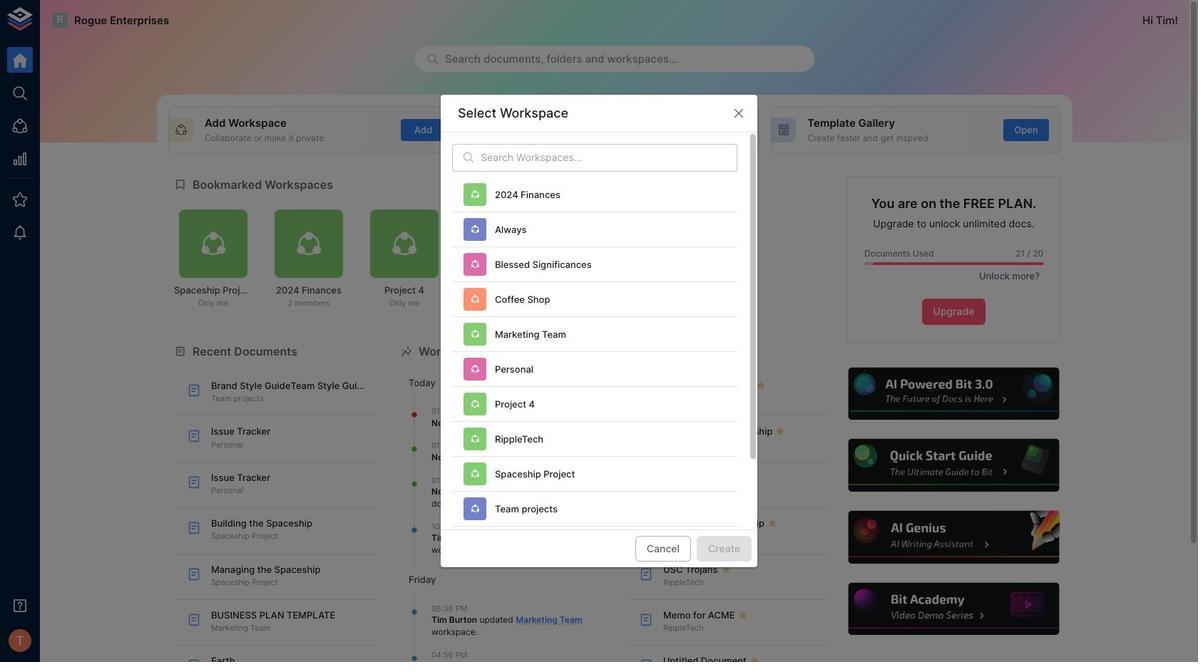 Task type: describe. For each thing, give the bounding box(es) containing it.
Search Workspaces... text field
[[481, 144, 737, 172]]



Task type: vqa. For each thing, say whether or not it's contained in the screenshot.
left Business
no



Task type: locate. For each thing, give the bounding box(es) containing it.
2 help image from the top
[[847, 438, 1061, 494]]

1 help image from the top
[[847, 366, 1061, 422]]

4 help image from the top
[[847, 581, 1061, 638]]

dialog
[[441, 95, 757, 602]]

3 help image from the top
[[847, 509, 1061, 566]]

help image
[[847, 366, 1061, 422], [847, 438, 1061, 494], [847, 509, 1061, 566], [847, 581, 1061, 638]]



